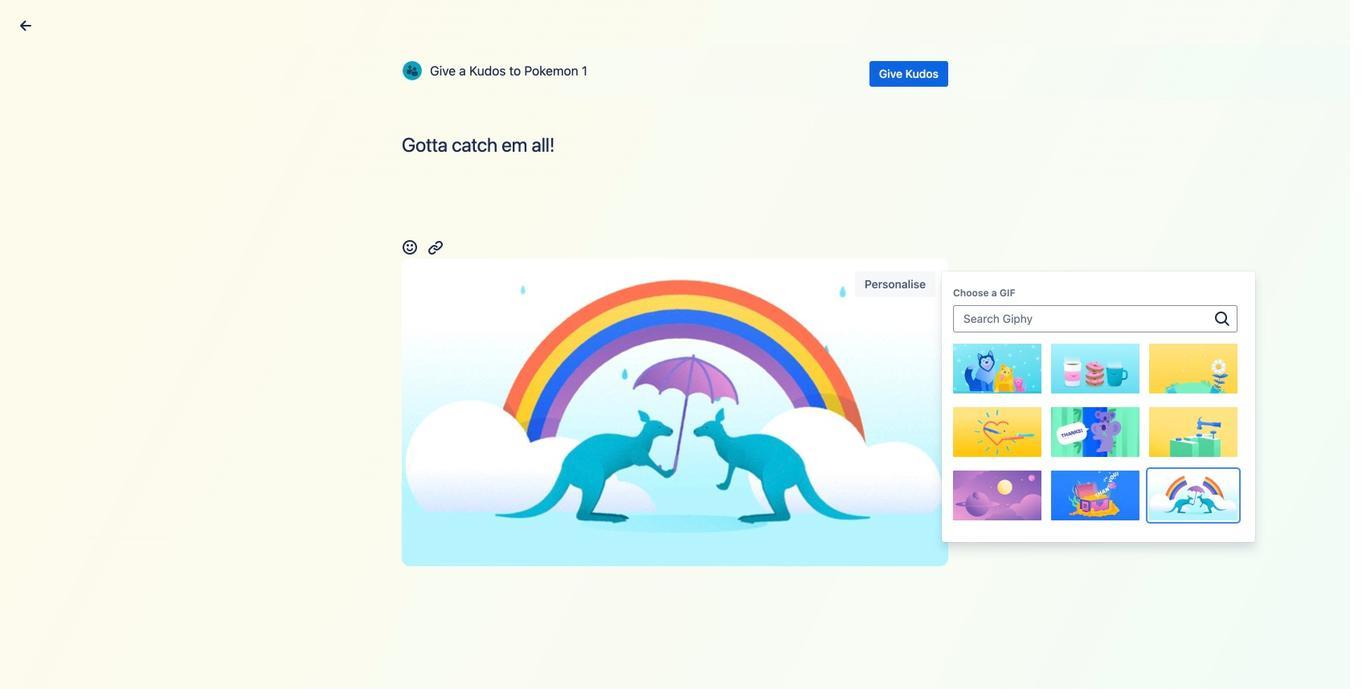 Task type: describe. For each thing, give the bounding box(es) containing it.
top element
[[10, 0, 1016, 45]]

0 horizontal spatial list item
[[298, 0, 317, 45]]

1 horizontal spatial list
[[1180, 9, 1341, 35]]

0 horizontal spatial list
[[125, 0, 1016, 45]]

Filter by title field
[[1046, 643, 1188, 665]]

expand icon image
[[1173, 151, 1185, 164]]

writing mode image
[[455, 337, 475, 356]]

list item inside list
[[443, 9, 509, 35]]

1 horizontal spatial list item
[[369, 0, 389, 45]]



Task type: vqa. For each thing, say whether or not it's contained in the screenshot.
:running_shirt_with_sash: icon
yes



Task type: locate. For each thing, give the bounding box(es) containing it.
heading
[[442, 281, 700, 294]]

jira image
[[556, 444, 569, 457], [995, 444, 1008, 457], [995, 444, 1008, 457], [725, 498, 738, 510], [1165, 498, 1177, 510], [725, 551, 738, 564], [1165, 551, 1177, 564]]

:running_shirt_with_sash: image
[[462, 173, 481, 192], [462, 173, 481, 192]]

:watermelon: image
[[462, 64, 481, 83], [462, 64, 481, 83]]

write an update for… group
[[442, 265, 700, 368]]

dialog
[[0, 0, 1350, 690]]

help image
[[1249, 12, 1268, 32]]

2 horizontal spatial list item
[[443, 9, 509, 35]]

None search field
[[1016, 9, 1177, 35]]

Search field
[[1016, 9, 1177, 35]]

search image
[[1022, 16, 1035, 29]]

close drawer image
[[16, 16, 35, 35]]

list item
[[298, 0, 317, 45], [369, 0, 389, 45], [443, 9, 509, 35]]

:dart: image
[[462, 119, 481, 138]]

banner
[[0, 0, 1350, 45]]

:dart: image
[[462, 119, 481, 138]]

search image
[[1052, 647, 1065, 660]]

list
[[125, 0, 1016, 45], [1180, 9, 1341, 35]]

jira image
[[556, 444, 569, 457], [776, 444, 788, 457], [776, 444, 788, 457], [725, 498, 738, 510], [1165, 498, 1177, 510], [725, 551, 738, 564], [1165, 551, 1177, 564]]

group
[[442, 41, 700, 270]]



